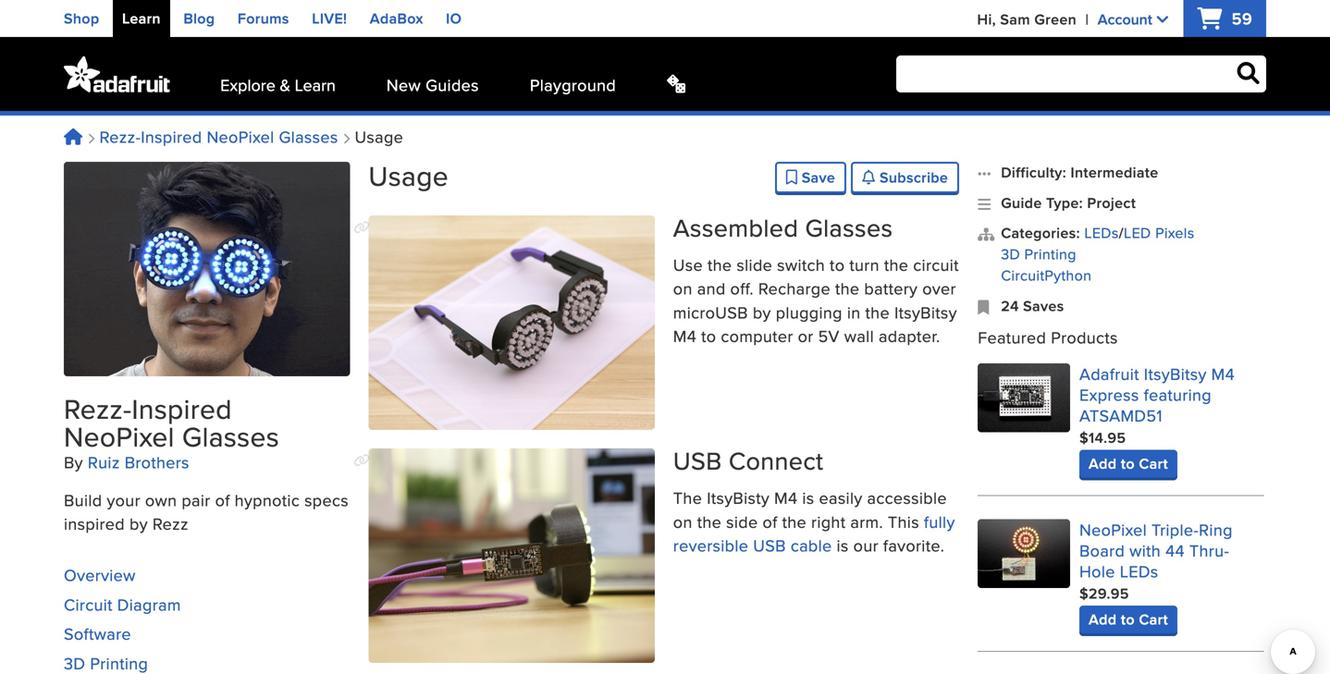 Task type: locate. For each thing, give the bounding box(es) containing it.
computer
[[721, 324, 793, 348]]

the up cable
[[782, 510, 807, 534]]

rezz- right learn home image
[[99, 125, 141, 148]]

adabox
[[370, 7, 423, 29]]

0 vertical spatial cart
[[1139, 453, 1168, 474]]

1 add to cart link from the top
[[1080, 450, 1178, 478]]

your
[[107, 488, 141, 512]]

glasses inside the rezz-inspired neopixel glasses by ruiz brothers
[[182, 417, 279, 457]]

the
[[708, 253, 732, 277], [884, 253, 909, 277], [835, 277, 860, 300], [866, 301, 890, 324], [697, 510, 722, 534], [782, 510, 807, 534]]

add to cart link
[[1080, 450, 1178, 478], [1080, 606, 1178, 634]]

the up reversible
[[697, 510, 722, 534]]

on inside the itsybisty m4 is easily accessible on the side of the right arm. this
[[673, 510, 693, 534]]

24 saves
[[1001, 295, 1064, 317]]

1 vertical spatial cart
[[1139, 609, 1168, 630]]

type:
[[1046, 192, 1083, 214]]

usb inside fully reversible usb cable
[[753, 534, 786, 557]]

guide tagline element
[[64, 488, 350, 536]]

0 vertical spatial glasses
[[279, 125, 338, 148]]

inspired up brothers
[[132, 389, 232, 429]]

0 horizontal spatial is
[[802, 486, 815, 510]]

usb down side on the right bottom of the page
[[753, 534, 786, 557]]

usage inside 'page content' region
[[369, 156, 449, 196]]

glasses down & on the left of page
[[279, 125, 338, 148]]

1 horizontal spatial chevron right image
[[343, 133, 350, 144]]

ring
[[1199, 518, 1233, 542]]

is up right
[[802, 486, 815, 510]]

forums
[[238, 7, 289, 29]]

0 horizontal spatial neopixel
[[64, 417, 175, 457]]

/
[[1119, 222, 1124, 244]]

neopixel inside the rezz-inspired neopixel glasses by ruiz brothers
[[64, 417, 175, 457]]

inspired inside the rezz-inspired neopixel glasses by ruiz brothers
[[132, 389, 232, 429]]

m4 inside the itsybisty m4 is easily accessible on the side of the right arm. this
[[774, 486, 798, 510]]

1 vertical spatial learn
[[295, 73, 336, 96]]

arm.
[[851, 510, 883, 534]]

1 vertical spatial glasses
[[805, 210, 893, 246]]

guide type image
[[978, 192, 992, 213]]

blog link
[[184, 7, 215, 29]]

hypnotic
[[235, 488, 300, 512]]

2 vertical spatial neopixel
[[1080, 518, 1147, 542]]

circuit diagram link
[[64, 593, 181, 617]]

is our favorite.
[[832, 534, 945, 557]]

neopixel
[[207, 125, 274, 148], [64, 417, 175, 457], [1080, 518, 1147, 542]]

chevron right image
[[88, 133, 95, 144], [343, 133, 350, 144]]

with
[[1130, 539, 1161, 562]]

save link
[[775, 162, 847, 193]]

0 vertical spatial neopixel
[[207, 125, 274, 148]]

to down the '$29.95'
[[1121, 609, 1135, 630]]

glasses up pair
[[182, 417, 279, 457]]

neopixel triple-ring board with 44 thru- hole leds link
[[1080, 518, 1233, 583]]

2 add from the top
[[1089, 609, 1117, 630]]

hole
[[1080, 560, 1116, 583]]

usage up link icon
[[369, 156, 449, 196]]

1 horizontal spatial m4
[[774, 486, 798, 510]]

1 vertical spatial add to cart link
[[1080, 606, 1178, 634]]

m4 for adafruit itsybitsy m4 express featuring atsamd51 $14.95 add to cart
[[1212, 362, 1235, 386]]

on down the
[[673, 510, 693, 534]]

rezz- up 'ruiz'
[[64, 389, 132, 429]]

neopixel inside neopixel triple-ring board with 44 thru- hole leds $29.95 add to cart
[[1080, 518, 1147, 542]]

playground
[[530, 73, 616, 96]]

link image
[[354, 221, 370, 234]]

rezz- inside breadcrumbs element
[[99, 125, 141, 148]]

1 horizontal spatial of
[[763, 510, 778, 534]]

inspired
[[64, 512, 125, 536]]

featuring
[[1144, 383, 1212, 406]]

is left our on the bottom of the page
[[837, 534, 849, 557]]

1 cart from the top
[[1139, 453, 1168, 474]]

0 vertical spatial is
[[802, 486, 815, 510]]

page content region for guide metadata element
[[354, 210, 960, 674]]

2 chevron right image from the left
[[343, 133, 350, 144]]

page content region
[[354, 156, 960, 674], [354, 210, 960, 674]]

rezz-
[[99, 125, 141, 148], [64, 389, 132, 429]]

add to cart link down the '$29.95'
[[1080, 606, 1178, 634]]

by
[[753, 301, 771, 324], [130, 512, 148, 536]]

the up the battery
[[884, 253, 909, 277]]

rezz- inside the rezz-inspired neopixel glasses by ruiz brothers
[[64, 389, 132, 429]]

of right pair
[[215, 488, 230, 512]]

1 horizontal spatial by
[[753, 301, 771, 324]]

1 horizontal spatial leds
[[1120, 560, 1159, 583]]

assembled glasses use the slide switch to turn the circuit on and off. recharge the battery over microusb by plugging in the itsybitsy m4 to computer or 5v wall adapter.
[[673, 210, 959, 348]]

sam
[[1000, 8, 1031, 30]]

1 vertical spatial on
[[673, 510, 693, 534]]

2 vertical spatial m4
[[774, 486, 798, 510]]

0 vertical spatial rezz-
[[99, 125, 141, 148]]

1 vertical spatial usb
[[753, 534, 786, 557]]

leds link
[[1085, 222, 1119, 244]]

featured products
[[978, 326, 1118, 349]]

guide metadata element
[[978, 161, 1264, 317]]

fully reversible usb cable link
[[673, 510, 955, 557]]

page content region for guide type "element"
[[354, 156, 960, 674]]

2 on from the top
[[673, 510, 693, 534]]

is
[[802, 486, 815, 510], [837, 534, 849, 557]]

neopixel triple-ring board with 44 thru- hole leds $29.95 add to cart
[[1080, 518, 1233, 630]]

1 chevron right image from the left
[[88, 133, 95, 144]]

0 horizontal spatial chevron right image
[[88, 133, 95, 144]]

inspired down adafruit logo
[[141, 125, 202, 148]]

inspired for rezz-inspired neopixel glasses by ruiz brothers
[[132, 389, 232, 429]]

add
[[1089, 453, 1117, 474], [1089, 609, 1117, 630]]

by up "computer"
[[753, 301, 771, 324]]

shop link
[[64, 7, 99, 29]]

1 add from the top
[[1089, 453, 1117, 474]]

ruiz
[[88, 451, 120, 474]]

itsybisty
[[707, 486, 770, 510]]

0 vertical spatial inspired
[[141, 125, 202, 148]]

featured products for guide region
[[978, 326, 1264, 674]]

cart
[[1139, 453, 1168, 474], [1139, 609, 1168, 630]]

inspired inside breadcrumbs element
[[141, 125, 202, 148]]

subscribe link
[[851, 162, 960, 193]]

to
[[830, 253, 845, 277], [701, 324, 716, 348], [1121, 453, 1135, 474], [1121, 609, 1135, 630]]

cart down atsamd51
[[1139, 453, 1168, 474]]

guide type: project
[[1001, 192, 1136, 214]]

link image
[[354, 454, 370, 467]]

$14.95
[[1080, 427, 1126, 449]]

0 horizontal spatial m4
[[673, 324, 697, 348]]

itsybitsy right adafruit
[[1144, 362, 1207, 386]]

bell o image
[[862, 170, 876, 185]]

of
[[215, 488, 230, 512], [763, 510, 778, 534]]

1 vertical spatial usage
[[369, 156, 449, 196]]

use
[[673, 253, 703, 277]]

by down your
[[130, 512, 148, 536]]

categories: leds / led pixels 3d printing circuitpython
[[1001, 222, 1195, 286]]

this
[[888, 510, 920, 534]]

adafruit logo image
[[64, 56, 170, 93]]

0 vertical spatial add to cart link
[[1080, 450, 1178, 478]]

assembled
[[673, 210, 799, 246]]

green
[[1035, 8, 1077, 30]]

1 horizontal spatial neopixel
[[207, 125, 274, 148]]

0 vertical spatial itsybitsy
[[895, 301, 957, 324]]

1 vertical spatial m4
[[1212, 362, 1235, 386]]

by inside assembled glasses use the slide switch to turn the circuit on and off. recharge the battery over microusb by plugging in the itsybitsy m4 to computer or 5v wall adapter.
[[753, 301, 771, 324]]

1 vertical spatial add
[[1089, 609, 1117, 630]]

1 horizontal spatial usb
[[753, 534, 786, 557]]

1 vertical spatial by
[[130, 512, 148, 536]]

59
[[1227, 6, 1253, 31]]

learn left blog
[[122, 7, 161, 29]]

usage down new
[[350, 125, 404, 148]]

0 vertical spatial add
[[1089, 453, 1117, 474]]

3d printing link
[[1001, 243, 1077, 265]]

and
[[697, 277, 726, 300]]

the up and
[[708, 253, 732, 277]]

add down $14.95
[[1089, 453, 1117, 474]]

hi, sam green | account
[[977, 8, 1153, 30]]

shop
[[64, 7, 99, 29]]

itsybitsy inside assembled glasses use the slide switch to turn the circuit on and off. recharge the battery over microusb by plugging in the itsybitsy m4 to computer or 5v wall adapter.
[[895, 301, 957, 324]]

1 vertical spatial itsybitsy
[[1144, 362, 1207, 386]]

0 vertical spatial m4
[[673, 324, 697, 348]]

pixels
[[1156, 222, 1195, 244]]

neopixel inside breadcrumbs element
[[207, 125, 274, 148]]

of right side on the right bottom of the page
[[763, 510, 778, 534]]

$29.95
[[1080, 583, 1129, 604]]

to inside adafruit itsybitsy m4 express featuring atsamd51 $14.95 add to cart
[[1121, 453, 1135, 474]]

1 vertical spatial is
[[837, 534, 849, 557]]

connect
[[729, 443, 824, 479]]

to down $14.95
[[1121, 453, 1135, 474]]

cart down the neopixel triple-ring board with 44 thru- hole leds link
[[1139, 609, 1168, 630]]

intermediate
[[1071, 161, 1159, 183]]

0 vertical spatial leds
[[1085, 222, 1119, 244]]

playground link
[[530, 73, 616, 96]]

2 add to cart link from the top
[[1080, 606, 1178, 634]]

neopixel for rezz-inspired neopixel glasses
[[207, 125, 274, 148]]

new guides
[[387, 73, 479, 96]]

1 vertical spatial leds
[[1120, 560, 1159, 583]]

the up in
[[835, 277, 860, 300]]

0 horizontal spatial usb
[[673, 443, 722, 479]]

2 page content region from the top
[[354, 210, 960, 674]]

1 vertical spatial neopixel
[[64, 417, 175, 457]]

glasses up turn
[[805, 210, 893, 246]]

glasses for rezz-inspired neopixel glasses
[[279, 125, 338, 148]]

express
[[1080, 383, 1139, 406]]

0 horizontal spatial itsybitsy
[[895, 301, 957, 324]]

page content region containing assembled glasses
[[354, 210, 960, 674]]

0 vertical spatial usage
[[350, 125, 404, 148]]

0 horizontal spatial leds
[[1085, 222, 1119, 244]]

on inside assembled glasses use the slide switch to turn the circuit on and off. recharge the battery over microusb by plugging in the itsybitsy m4 to computer or 5v wall adapter.
[[673, 277, 693, 300]]

m4
[[673, 324, 697, 348], [1212, 362, 1235, 386], [774, 486, 798, 510]]

search image
[[1238, 62, 1260, 84]]

microusb
[[673, 301, 748, 324]]

learn
[[122, 7, 161, 29], [295, 73, 336, 96]]

59 link
[[1197, 6, 1253, 31]]

add down the '$29.95'
[[1089, 609, 1117, 630]]

0 vertical spatial by
[[753, 301, 771, 324]]

m4 inside adafruit itsybitsy m4 express featuring atsamd51 $14.95 add to cart
[[1212, 362, 1235, 386]]

wall
[[844, 324, 874, 348]]

add to cart link for to
[[1080, 450, 1178, 478]]

add to cart link down $14.95
[[1080, 450, 1178, 478]]

view a random guide image
[[667, 74, 686, 93]]

usage
[[350, 125, 404, 148], [369, 156, 449, 196]]

right
[[811, 510, 846, 534]]

1 horizontal spatial learn
[[295, 73, 336, 96]]

itsybitsy down "over"
[[895, 301, 957, 324]]

new guides link
[[387, 73, 479, 96]]

2 horizontal spatial m4
[[1212, 362, 1235, 386]]

turn
[[850, 253, 880, 277]]

2 cart from the top
[[1139, 609, 1168, 630]]

1 horizontal spatial itsybitsy
[[1144, 362, 1207, 386]]

0 vertical spatial learn
[[122, 7, 161, 29]]

usb up the
[[673, 443, 722, 479]]

1 page content region from the top
[[354, 156, 960, 674]]

1 vertical spatial rezz-
[[64, 389, 132, 429]]

1 vertical spatial inspired
[[132, 389, 232, 429]]

overview link
[[64, 564, 136, 587]]

cart inside neopixel triple-ring board with 44 thru- hole leds $29.95 add to cart
[[1139, 609, 1168, 630]]

2 horizontal spatial neopixel
[[1080, 518, 1147, 542]]

0 vertical spatial on
[[673, 277, 693, 300]]

the right in
[[866, 301, 890, 324]]

0 horizontal spatial of
[[215, 488, 230, 512]]

to down microusb
[[701, 324, 716, 348]]

glasses inside breadcrumbs element
[[279, 125, 338, 148]]

2 vertical spatial glasses
[[182, 417, 279, 457]]

recharge
[[758, 277, 831, 300]]

own
[[145, 488, 177, 512]]

glasses inside assembled glasses use the slide switch to turn the circuit on and off. recharge the battery over microusb by plugging in the itsybitsy m4 to computer or 5v wall adapter.
[[805, 210, 893, 246]]

page content region containing usage
[[354, 156, 960, 674]]

learn right & on the left of page
[[295, 73, 336, 96]]

0 horizontal spatial by
[[130, 512, 148, 536]]

None search field
[[704, 56, 1267, 93], [896, 56, 1267, 93], [704, 56, 1267, 93], [896, 56, 1267, 93]]

1 on from the top
[[673, 277, 693, 300]]

on down use
[[673, 277, 693, 300]]



Task type: vqa. For each thing, say whether or not it's contained in the screenshot.
BLOG
yes



Task type: describe. For each thing, give the bounding box(es) containing it.
easily
[[819, 486, 863, 510]]

circuitpython
[[1001, 265, 1092, 286]]

fully
[[924, 510, 955, 534]]

to inside neopixel triple-ring board with 44 thru- hole leds $29.95 add to cart
[[1121, 609, 1135, 630]]

blog
[[184, 7, 215, 29]]

learn link
[[122, 7, 161, 29]]

guide information element
[[64, 162, 350, 536]]

of inside build your own pair of hypnotic specs inspired by rezz
[[215, 488, 230, 512]]

rezz- for rezz-inspired neopixel glasses by ruiz brothers
[[64, 389, 132, 429]]

rezz
[[153, 512, 189, 536]]

skill level image
[[978, 162, 992, 183]]

switch
[[777, 253, 825, 277]]

overview circuit diagram software
[[64, 564, 181, 646]]

leds inside neopixel triple-ring board with 44 thru- hole leds $29.95 add to cart
[[1120, 560, 1159, 583]]

io
[[446, 7, 462, 29]]

guide categories element
[[978, 222, 1264, 286]]

add to cart link for leds
[[1080, 606, 1178, 634]]

triple-
[[1152, 518, 1199, 542]]

battery
[[864, 277, 918, 300]]

board
[[1080, 539, 1125, 562]]

explore & learn button
[[220, 73, 336, 97]]

the itsybisty m4 is easily accessible on the side of the right arm. this
[[673, 486, 947, 534]]

0 horizontal spatial learn
[[122, 7, 161, 29]]

learn home image
[[64, 129, 83, 145]]

favorites count image
[[978, 295, 992, 317]]

guide type element
[[978, 192, 1264, 214]]

rezz-inspired neopixel glasses link
[[99, 125, 338, 148]]

specs
[[304, 488, 349, 512]]

of inside the itsybisty m4 is easily accessible on the side of the right arm. this
[[763, 510, 778, 534]]

guide favorites count element
[[978, 295, 1264, 317]]

rezz-inspired neopixel glasses
[[99, 125, 338, 148]]

usb connect
[[673, 443, 824, 479]]

the
[[673, 486, 702, 510]]

m4 for the itsybisty m4 is easily accessible on the side of the right arm. this
[[774, 486, 798, 510]]

pair
[[182, 488, 211, 512]]

itsybitsy inside adafruit itsybitsy m4 express featuring atsamd51 $14.95 add to cart
[[1144, 362, 1207, 386]]

build your own pair of hypnotic specs inspired by rezz
[[64, 488, 349, 536]]

5v
[[818, 324, 840, 348]]

reversible
[[673, 534, 749, 557]]

live! link
[[312, 7, 347, 29]]

overview
[[64, 564, 136, 587]]

adafruit
[[1080, 362, 1140, 386]]

account button
[[1098, 8, 1168, 31]]

by inside build your own pair of hypnotic specs inspired by rezz
[[130, 512, 148, 536]]

difficulty:
[[1001, 161, 1067, 183]]

our
[[854, 534, 879, 557]]

add inside adafruit itsybitsy m4 express featuring atsamd51 $14.95 add to cart
[[1089, 453, 1117, 474]]

guide
[[1001, 192, 1042, 214]]

led_pixels_final build.jpg image
[[369, 216, 655, 430]]

subscribe
[[876, 167, 948, 188]]

adafruit itsybitsy m4 express featuring atsamd51 $14.95 add to cart
[[1080, 362, 1235, 474]]

products
[[1051, 326, 1118, 349]]

led
[[1124, 222, 1151, 244]]

usage inside breadcrumbs element
[[350, 125, 404, 148]]

fully reversible usb cable
[[673, 510, 955, 557]]

|
[[1086, 8, 1089, 30]]

hi,
[[977, 8, 996, 30]]

rezz-inspired neopixel glasses by ruiz brothers
[[64, 389, 279, 474]]

led pixels link
[[1124, 222, 1195, 244]]

adabox link
[[370, 7, 423, 29]]

inspired for rezz-inspired neopixel glasses
[[141, 125, 202, 148]]

glasses for rezz-inspired neopixel glasses by ruiz brothers
[[182, 417, 279, 457]]

cart inside adafruit itsybitsy m4 express featuring atsamd51 $14.95 add to cart
[[1139, 453, 1168, 474]]

software link
[[64, 622, 131, 646]]

cable
[[791, 534, 832, 557]]

is inside the itsybisty m4 is easily accessible on the side of the right arm. this
[[802, 486, 815, 510]]

account
[[1098, 8, 1153, 30]]

categories:
[[1001, 222, 1080, 244]]

circuit
[[64, 593, 113, 617]]

by
[[64, 451, 83, 474]]

live!
[[312, 7, 347, 29]]

breadcrumbs element
[[64, 125, 404, 149]]

adafruit itsybitsy m4 express featuring atsamd51 link
[[1080, 362, 1235, 427]]

circuitpython link
[[1001, 265, 1092, 286]]

to left turn
[[830, 253, 845, 277]]

bookmark o image
[[786, 170, 798, 185]]

skill level element
[[978, 161, 1264, 183]]

new
[[387, 73, 421, 96]]

or
[[798, 324, 814, 348]]

saves
[[1023, 295, 1064, 317]]

add inside neopixel triple-ring board with 44 thru- hole leds $29.95 add to cart
[[1089, 609, 1117, 630]]

guide pages element
[[64, 554, 350, 674]]

3d
[[1001, 243, 1020, 265]]

1 horizontal spatial is
[[837, 534, 849, 557]]

neopixel for rezz-inspired neopixel glasses by ruiz brothers
[[64, 417, 175, 457]]

leds inside categories: leds / led pixels 3d printing circuitpython
[[1085, 222, 1119, 244]]

side
[[726, 510, 758, 534]]

explore & learn
[[220, 73, 336, 96]]

learn inside explore & learn popup button
[[295, 73, 336, 96]]

categories image
[[978, 223, 992, 286]]

thru-
[[1190, 539, 1230, 562]]

in
[[847, 301, 861, 324]]

m4 inside assembled glasses use the slide switch to turn the circuit on and off. recharge the battery over microusb by plugging in the itsybitsy m4 to computer or 5v wall adapter.
[[673, 324, 697, 348]]

slide
[[737, 253, 773, 277]]

guides
[[426, 73, 479, 96]]

explore
[[220, 73, 276, 96]]

difficulty: intermediate
[[1001, 161, 1159, 183]]

io link
[[446, 7, 462, 29]]

led_pixels_itsy usb.jpg image
[[369, 449, 655, 663]]

24
[[1001, 295, 1019, 317]]

rezz- for rezz-inspired neopixel glasses
[[99, 125, 141, 148]]

0 vertical spatial usb
[[673, 443, 722, 479]]

diagram
[[117, 593, 181, 617]]



